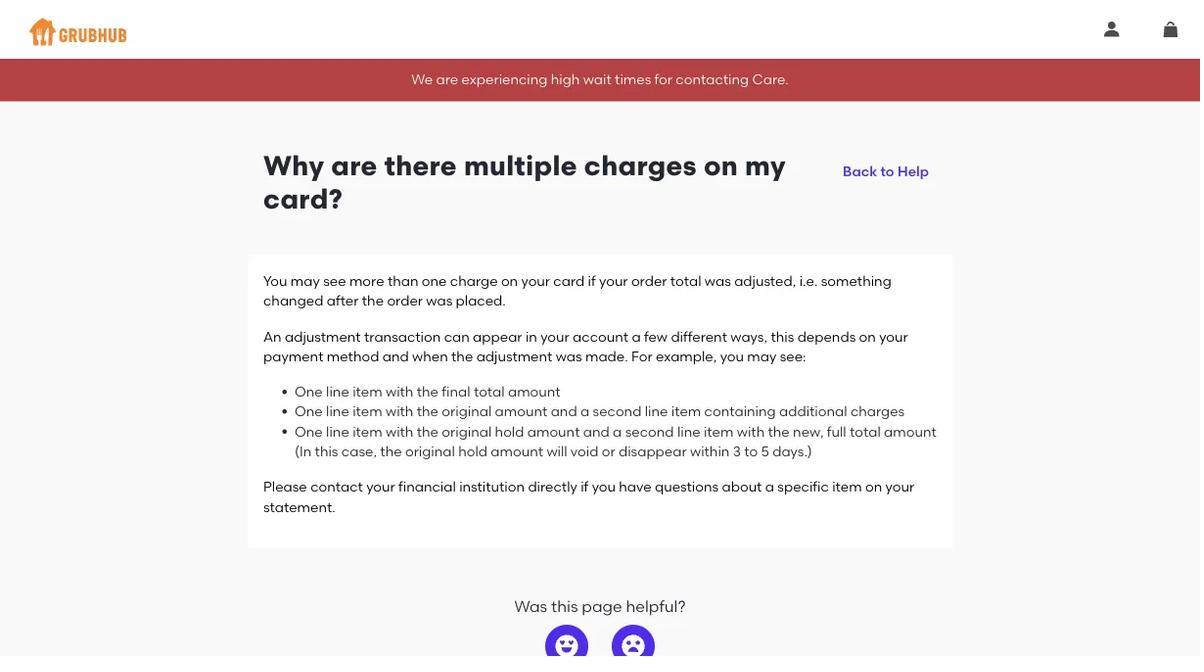 Task type: describe. For each thing, give the bounding box(es) containing it.
3
[[733, 443, 741, 460]]

new,
[[793, 423, 824, 440]]

about
[[722, 479, 762, 495]]

2 horizontal spatial was
[[705, 273, 731, 289]]

there
[[385, 149, 457, 181]]

this page was helpful image
[[555, 635, 579, 657]]

this inside an adjustment transaction can appear in your account a few different ways, this depends on your payment method and when the adjustment was made. for example, you may see:
[[771, 328, 795, 345]]

a inside an adjustment transaction can appear in your account a few different ways, this depends on your payment method and when the adjustment was made. for example, you may see:
[[632, 328, 641, 345]]

back
[[843, 163, 878, 180]]

one line item with the final total amount one line item with the original amount and a second line item containing additional charges one line item with the original hold amount and a second line item with the new, full total amount (in this case, the original hold amount will void or disappear within 3 to 5 days.)
[[295, 383, 937, 460]]

case,
[[342, 443, 377, 460]]

the up financial
[[417, 423, 439, 440]]

something
[[821, 273, 892, 289]]

institution
[[459, 479, 525, 495]]

different
[[671, 328, 728, 345]]

are for we
[[436, 71, 459, 88]]

0 vertical spatial original
[[442, 403, 492, 420]]

my
[[745, 149, 786, 181]]

1 vertical spatial adjustment
[[477, 348, 553, 364]]

more
[[350, 273, 384, 289]]

placed.
[[456, 292, 506, 309]]

help
[[898, 163, 929, 180]]

changed
[[263, 292, 324, 309]]

made.
[[586, 348, 628, 364]]

you inside please contact your financial institution directly if you have questions about a specific item on your statement.
[[592, 479, 616, 495]]

charges inside one line item with the final total amount one line item with the original amount and a second line item containing additional charges one line item with the original hold amount and a second line item with the new, full total amount (in this case, the original hold amount will void or disappear within 3 to 5 days.)
[[851, 403, 905, 420]]

the inside 'you may see more than one charge on your card if your order total was adjusted, i.e. something changed after the order was placed.'
[[362, 292, 384, 309]]

1 vertical spatial and
[[551, 403, 577, 420]]

0 horizontal spatial hold
[[459, 443, 488, 460]]

additional
[[780, 403, 848, 420]]

3 one from the top
[[295, 423, 323, 440]]

payment
[[263, 348, 324, 364]]

2 vertical spatial this
[[551, 597, 578, 616]]

2 one from the top
[[295, 403, 323, 420]]

directly
[[528, 479, 578, 495]]

(in
[[295, 443, 312, 460]]

ways,
[[731, 328, 768, 345]]

may inside an adjustment transaction can appear in your account a few different ways, this depends on your payment method and when the adjustment was made. for example, you may see:
[[748, 348, 777, 364]]

if inside 'you may see more than one charge on your card if your order total was adjusted, i.e. something changed after the order was placed.'
[[588, 273, 596, 289]]

back to help
[[843, 163, 929, 180]]

was
[[515, 597, 548, 616]]

can
[[444, 328, 470, 345]]

small image
[[1105, 22, 1120, 37]]

disappear
[[619, 443, 687, 460]]

the right 'case,'
[[380, 443, 402, 460]]

1 vertical spatial original
[[442, 423, 492, 440]]

1 vertical spatial second
[[626, 423, 674, 440]]

containing
[[705, 403, 776, 420]]

please
[[263, 479, 307, 495]]

void
[[571, 443, 599, 460]]

charges inside why are there multiple charges on my card?
[[584, 149, 697, 181]]

experiencing
[[462, 71, 548, 88]]

the left final
[[417, 383, 439, 400]]

if inside please contact your financial institution directly if you have questions about a specific item on your statement.
[[581, 479, 589, 495]]

total inside 'you may see more than one charge on your card if your order total was adjusted, i.e. something changed after the order was placed.'
[[671, 273, 702, 289]]

this page was not helpful image
[[622, 635, 645, 657]]

care.
[[753, 71, 789, 88]]

specific
[[778, 479, 829, 495]]

may inside 'you may see more than one charge on your card if your order total was adjusted, i.e. something changed after the order was placed.'
[[291, 273, 320, 289]]

are for why
[[331, 149, 378, 181]]

grubhub logo image
[[29, 12, 127, 51]]

2 horizontal spatial total
[[850, 423, 881, 440]]

contact
[[311, 479, 363, 495]]

your down something
[[880, 328, 909, 345]]

we are experiencing high wait times for contacting care.
[[411, 71, 789, 88]]

when
[[412, 348, 448, 364]]

helpful?
[[626, 597, 686, 616]]

than
[[388, 273, 419, 289]]

days.)
[[773, 443, 813, 460]]

on inside an adjustment transaction can appear in your account a few different ways, this depends on your payment method and when the adjustment was made. for example, you may see:
[[859, 328, 876, 345]]

0 horizontal spatial order
[[387, 292, 423, 309]]

example,
[[656, 348, 717, 364]]

the down when
[[417, 403, 439, 420]]

few
[[644, 328, 668, 345]]

your right specific
[[886, 479, 915, 495]]



Task type: vqa. For each thing, say whether or not it's contained in the screenshot.
appear
yes



Task type: locate. For each thing, give the bounding box(es) containing it.
the down can
[[452, 348, 473, 364]]

total up the different
[[671, 273, 702, 289]]

and
[[383, 348, 409, 364], [551, 403, 577, 420], [584, 423, 610, 440]]

small image
[[1164, 22, 1179, 37]]

method
[[327, 348, 379, 364]]

see
[[323, 273, 346, 289]]

a right about
[[766, 479, 775, 495]]

1 horizontal spatial was
[[556, 348, 582, 364]]

1 horizontal spatial are
[[436, 71, 459, 88]]

1 one from the top
[[295, 383, 323, 400]]

after
[[327, 292, 359, 309]]

multiple
[[464, 149, 578, 181]]

total right full
[[850, 423, 881, 440]]

1 horizontal spatial and
[[551, 403, 577, 420]]

1 horizontal spatial total
[[671, 273, 702, 289]]

to right '3' on the right of page
[[745, 443, 758, 460]]

a up the or
[[613, 423, 622, 440]]

final
[[442, 383, 471, 400]]

1 vertical spatial order
[[387, 292, 423, 309]]

0 vertical spatial order
[[632, 273, 667, 289]]

to
[[881, 163, 895, 180], [745, 443, 758, 460]]

appear
[[473, 328, 523, 345]]

and up the void
[[584, 423, 610, 440]]

0 horizontal spatial may
[[291, 273, 320, 289]]

was for something
[[426, 292, 453, 309]]

0 horizontal spatial total
[[474, 383, 505, 400]]

or
[[602, 443, 616, 460]]

was for method
[[556, 348, 582, 364]]

was left adjusted,
[[705, 273, 731, 289]]

an
[[263, 328, 282, 345]]

1 vertical spatial you
[[592, 479, 616, 495]]

questions
[[655, 479, 719, 495]]

and down transaction
[[383, 348, 409, 364]]

was down account
[[556, 348, 582, 364]]

second up the or
[[593, 403, 642, 420]]

please contact your financial institution directly if you have questions about a specific item on your statement.
[[263, 479, 915, 515]]

the inside an adjustment transaction can appear in your account a few different ways, this depends on your payment method and when the adjustment was made. for example, you may see:
[[452, 348, 473, 364]]

5
[[761, 443, 770, 460]]

are right we
[[436, 71, 459, 88]]

and inside an adjustment transaction can appear in your account a few different ways, this depends on your payment method and when the adjustment was made. for example, you may see:
[[383, 348, 409, 364]]

1 horizontal spatial may
[[748, 348, 777, 364]]

why are there multiple charges on my card?
[[263, 149, 786, 215]]

to inside one line item with the final total amount one line item with the original amount and a second line item containing additional charges one line item with the original hold amount and a second line item with the new, full total amount (in this case, the original hold amount will void or disappear within 3 to 5 days.)
[[745, 443, 758, 460]]

2 vertical spatial was
[[556, 348, 582, 364]]

on inside why are there multiple charges on my card?
[[704, 149, 739, 181]]

0 horizontal spatial adjustment
[[285, 328, 361, 345]]

0 horizontal spatial to
[[745, 443, 758, 460]]

was inside an adjustment transaction can appear in your account a few different ways, this depends on your payment method and when the adjustment was made. for example, you may see:
[[556, 348, 582, 364]]

a
[[632, 328, 641, 345], [581, 403, 590, 420], [613, 423, 622, 440], [766, 479, 775, 495]]

may up changed
[[291, 273, 320, 289]]

0 vertical spatial adjustment
[[285, 328, 361, 345]]

high
[[551, 71, 580, 88]]

your left card
[[522, 273, 550, 289]]

1 vertical spatial charges
[[851, 403, 905, 420]]

this
[[771, 328, 795, 345], [315, 443, 338, 460], [551, 597, 578, 616]]

second
[[593, 403, 642, 420], [626, 423, 674, 440]]

2 horizontal spatial this
[[771, 328, 795, 345]]

1 vertical spatial if
[[581, 479, 589, 495]]

i.e.
[[800, 273, 818, 289]]

0 vertical spatial total
[[671, 273, 702, 289]]

the up the days.)
[[768, 423, 790, 440]]

charge
[[450, 273, 498, 289]]

one
[[422, 273, 447, 289]]

with
[[386, 383, 414, 400], [386, 403, 414, 420], [386, 423, 414, 440], [737, 423, 765, 440]]

1 vertical spatial this
[[315, 443, 338, 460]]

0 vertical spatial if
[[588, 273, 596, 289]]

1 vertical spatial total
[[474, 383, 505, 400]]

a up the void
[[581, 403, 590, 420]]

1 horizontal spatial order
[[632, 273, 667, 289]]

0 vertical spatial are
[[436, 71, 459, 88]]

financial
[[399, 479, 456, 495]]

are
[[436, 71, 459, 88], [331, 149, 378, 181]]

1 vertical spatial hold
[[459, 443, 488, 460]]

0 horizontal spatial and
[[383, 348, 409, 364]]

may
[[291, 273, 320, 289], [748, 348, 777, 364]]

on left my
[[704, 149, 739, 181]]

on inside please contact your financial institution directly if you have questions about a specific item on your statement.
[[866, 479, 883, 495]]

why
[[263, 149, 324, 181]]

1 horizontal spatial to
[[881, 163, 895, 180]]

0 vertical spatial charges
[[584, 149, 697, 181]]

order up few
[[632, 273, 667, 289]]

1 horizontal spatial this
[[551, 597, 578, 616]]

card?
[[263, 183, 343, 215]]

0 vertical spatial you
[[721, 348, 744, 364]]

was
[[705, 273, 731, 289], [426, 292, 453, 309], [556, 348, 582, 364]]

we
[[411, 71, 433, 88]]

within
[[690, 443, 730, 460]]

if right card
[[588, 273, 596, 289]]

adjustment up payment
[[285, 328, 361, 345]]

0 vertical spatial was
[[705, 273, 731, 289]]

and up will
[[551, 403, 577, 420]]

for
[[655, 71, 673, 88]]

1 vertical spatial may
[[748, 348, 777, 364]]

on
[[704, 149, 739, 181], [501, 273, 518, 289], [859, 328, 876, 345], [866, 479, 883, 495]]

you left have
[[592, 479, 616, 495]]

account
[[573, 328, 629, 345]]

back to help link
[[835, 148, 937, 183]]

full
[[827, 423, 847, 440]]

you inside an adjustment transaction can appear in your account a few different ways, this depends on your payment method and when the adjustment was made. for example, you may see:
[[721, 348, 744, 364]]

on up the placed.
[[501, 273, 518, 289]]

are inside why are there multiple charges on my card?
[[331, 149, 378, 181]]

one
[[295, 383, 323, 400], [295, 403, 323, 420], [295, 423, 323, 440]]

contacting
[[676, 71, 749, 88]]

you
[[263, 273, 287, 289]]

1 horizontal spatial hold
[[495, 423, 524, 440]]

statement.
[[263, 498, 336, 515]]

charges right the additional
[[851, 403, 905, 420]]

adjustment down appear
[[477, 348, 553, 364]]

was this page helpful?
[[515, 597, 686, 616]]

your right in
[[541, 328, 570, 345]]

0 vertical spatial this
[[771, 328, 795, 345]]

original
[[442, 403, 492, 420], [442, 423, 492, 440], [405, 443, 455, 460]]

0 horizontal spatial this
[[315, 443, 338, 460]]

amount
[[508, 383, 561, 400], [495, 403, 548, 420], [528, 423, 580, 440], [884, 423, 937, 440], [491, 443, 544, 460]]

1 horizontal spatial adjustment
[[477, 348, 553, 364]]

wait
[[583, 71, 612, 88]]

this right (in
[[315, 443, 338, 460]]

this inside one line item with the final total amount one line item with the original amount and a second line item containing additional charges one line item with the original hold amount and a second line item with the new, full total amount (in this case, the original hold amount will void or disappear within 3 to 5 days.)
[[315, 443, 338, 460]]

you down ways,
[[721, 348, 744, 364]]

are right why on the top left
[[331, 149, 378, 181]]

charges down times
[[584, 149, 697, 181]]

0 horizontal spatial was
[[426, 292, 453, 309]]

may down ways,
[[748, 348, 777, 364]]

0 vertical spatial hold
[[495, 423, 524, 440]]

0 vertical spatial may
[[291, 273, 320, 289]]

adjusted,
[[735, 273, 797, 289]]

the
[[362, 292, 384, 309], [452, 348, 473, 364], [417, 383, 439, 400], [417, 403, 439, 420], [417, 423, 439, 440], [768, 423, 790, 440], [380, 443, 402, 460]]

0 vertical spatial and
[[383, 348, 409, 364]]

1 vertical spatial was
[[426, 292, 453, 309]]

adjustment
[[285, 328, 361, 345], [477, 348, 553, 364]]

on right depends
[[859, 328, 876, 345]]

you may see more than one charge on your card if your order total was adjusted, i.e. something changed after the order was placed.
[[263, 273, 892, 309]]

order
[[632, 273, 667, 289], [387, 292, 423, 309]]

charges
[[584, 149, 697, 181], [851, 403, 905, 420]]

2 horizontal spatial and
[[584, 423, 610, 440]]

depends
[[798, 328, 856, 345]]

on inside 'you may see more than one charge on your card if your order total was adjusted, i.e. something changed after the order was placed.'
[[501, 273, 518, 289]]

1 horizontal spatial charges
[[851, 403, 905, 420]]

0 vertical spatial one
[[295, 383, 323, 400]]

a left few
[[632, 328, 641, 345]]

the down more
[[362, 292, 384, 309]]

0 vertical spatial second
[[593, 403, 642, 420]]

2 vertical spatial and
[[584, 423, 610, 440]]

transaction
[[364, 328, 441, 345]]

1 vertical spatial one
[[295, 403, 323, 420]]

0 horizontal spatial are
[[331, 149, 378, 181]]

item inside please contact your financial institution directly if you have questions about a specific item on your statement.
[[833, 479, 862, 495]]

will
[[547, 443, 568, 460]]

2 vertical spatial one
[[295, 423, 323, 440]]

if right directly
[[581, 479, 589, 495]]

was down one
[[426, 292, 453, 309]]

in
[[526, 328, 538, 345]]

for
[[632, 348, 653, 364]]

a inside please contact your financial institution directly if you have questions about a specific item on your statement.
[[766, 479, 775, 495]]

your right card
[[599, 273, 628, 289]]

an adjustment transaction can appear in your account a few different ways, this depends on your payment method and when the adjustment was made. for example, you may see:
[[263, 328, 909, 364]]

if
[[588, 273, 596, 289], [581, 479, 589, 495]]

on right specific
[[866, 479, 883, 495]]

second up disappear on the bottom right
[[626, 423, 674, 440]]

2 vertical spatial total
[[850, 423, 881, 440]]

total
[[671, 273, 702, 289], [474, 383, 505, 400], [850, 423, 881, 440]]

this up see:
[[771, 328, 795, 345]]

to left help
[[881, 163, 895, 180]]

1 vertical spatial are
[[331, 149, 378, 181]]

times
[[615, 71, 652, 88]]

see:
[[780, 348, 807, 364]]

0 horizontal spatial you
[[592, 479, 616, 495]]

0 vertical spatial to
[[881, 163, 895, 180]]

card
[[554, 273, 585, 289]]

this right was
[[551, 597, 578, 616]]

2 vertical spatial original
[[405, 443, 455, 460]]

order down than
[[387, 292, 423, 309]]

your down 'case,'
[[366, 479, 395, 495]]

hold
[[495, 423, 524, 440], [459, 443, 488, 460]]

have
[[619, 479, 652, 495]]

1 vertical spatial to
[[745, 443, 758, 460]]

page
[[582, 597, 623, 616]]

item
[[353, 383, 383, 400], [353, 403, 383, 420], [672, 403, 701, 420], [353, 423, 383, 440], [704, 423, 734, 440], [833, 479, 862, 495]]

1 horizontal spatial you
[[721, 348, 744, 364]]

0 horizontal spatial charges
[[584, 149, 697, 181]]

total right final
[[474, 383, 505, 400]]



